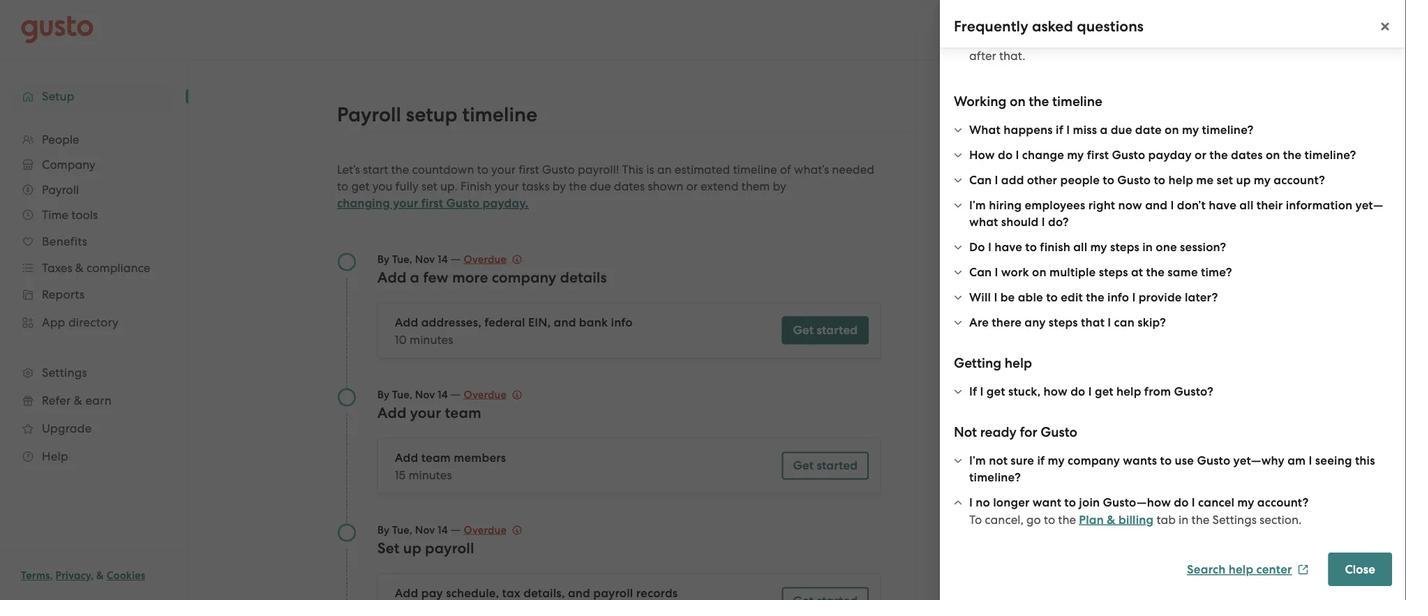 Task type: describe. For each thing, give the bounding box(es) containing it.
are
[[969, 315, 989, 330]]

set
[[377, 539, 400, 557]]

not
[[954, 424, 977, 440]]

2 get from the top
[[793, 458, 814, 473]]

team inside add team members 15 minutes
[[421, 451, 451, 465]]

them
[[741, 179, 770, 193]]

checklist inside download our handy checklist of everything you'll need to get set up for your first payroll.
[[1162, 202, 1208, 216]]

from
[[1144, 384, 1171, 399]]

can i add other people to gusto to help me set up my account?
[[969, 173, 1325, 187]]

gusto—how
[[1103, 495, 1171, 510]]

needed
[[832, 163, 874, 177]]

2 by from the left
[[773, 179, 786, 193]]

terms , privacy , & cookies
[[21, 569, 145, 582]]

cancel
[[1198, 495, 1234, 510]]

add for add a few more company details
[[377, 269, 406, 286]]

a inside dialog
[[1100, 123, 1108, 137]]

start
[[363, 163, 388, 177]]

gusto inside finish your tasks by the due dates shown or extend them by changing your first gusto payday.
[[446, 196, 480, 210]]

i left can
[[1108, 315, 1111, 330]]

by for set up payroll
[[377, 524, 389, 536]]

search
[[1187, 562, 1226, 577]]

up.
[[440, 179, 458, 193]]

join
[[1079, 495, 1100, 510]]

working on the timeline
[[954, 93, 1102, 109]]

do
[[969, 240, 985, 254]]

what to have ready
[[1042, 177, 1167, 193]]

can i work on multiple steps at the same time?
[[969, 265, 1232, 279]]

now
[[1118, 198, 1142, 212]]

getting
[[954, 355, 1001, 371]]

your inside download our handy checklist of everything you'll need to get set up for your first payroll.
[[1078, 235, 1102, 249]]

changing
[[337, 196, 390, 210]]

my up people
[[1067, 148, 1084, 162]]

0 vertical spatial in
[[1142, 240, 1153, 254]]

to inside to cancel, go to the plan & billing tab in the settings section.
[[1044, 513, 1055, 526]]

tue, for a
[[392, 253, 412, 266]]

frequently asked questions dialog
[[940, 0, 1406, 600]]

yet—
[[1355, 198, 1383, 212]]

dates inside the frequently asked questions dialog
[[1231, 148, 1263, 162]]

questions
[[1077, 18, 1144, 35]]

& inside the frequently asked questions dialog
[[1107, 513, 1116, 527]]

payroll.
[[1129, 235, 1170, 249]]

started for 1st get started "button" from the bottom of the page
[[817, 458, 858, 473]]

and inside the "add addresses, federal ein, and bank info 10 minutes"
[[554, 315, 576, 330]]

seeing
[[1315, 454, 1352, 468]]

overdue button for few
[[464, 251, 522, 268]]

add for add your team
[[377, 404, 406, 421]]

0 vertical spatial account?
[[1274, 173, 1325, 187]]

use
[[1175, 454, 1194, 468]]

help left from
[[1116, 384, 1141, 399]]

by tue, nov 14 — for up
[[377, 522, 464, 536]]

plan & billing link
[[1079, 513, 1154, 527]]

i left miss on the top of the page
[[1066, 123, 1070, 137]]

can for can i add other people to gusto to help me set up my account?
[[969, 173, 992, 187]]

frequently asked questions
[[954, 18, 1144, 35]]

my up payday
[[1182, 123, 1199, 137]]

bank
[[579, 315, 608, 330]]

to inside download our handy checklist of everything you'll need to get set up for your first payroll.
[[1166, 218, 1177, 232]]

of inside 'let's start the countdown to your first gusto payroll! this is an estimated                     timeline of what's needed to get you fully set up.'
[[780, 163, 791, 177]]

asked
[[1032, 18, 1073, 35]]

our
[[1103, 202, 1121, 216]]

1 vertical spatial a
[[410, 269, 419, 286]]

0 horizontal spatial do
[[998, 148, 1013, 162]]

yet—why
[[1233, 454, 1285, 468]]

upgrade link
[[14, 416, 174, 441]]

gusto?
[[1174, 384, 1213, 399]]

help left me
[[1168, 173, 1193, 187]]

fully
[[395, 179, 418, 193]]

do?
[[1048, 215, 1069, 229]]

1 vertical spatial checklist
[[1120, 257, 1169, 272]]

download for download checklist
[[1059, 257, 1118, 272]]

finish your tasks by the due dates shown or extend them by changing your first gusto payday.
[[337, 179, 786, 210]]

be
[[1000, 290, 1015, 305]]

search help center link
[[1187, 562, 1309, 577]]

refer
[[42, 394, 71, 407]]

not ready for gusto
[[954, 424, 1077, 440]]

0 horizontal spatial all
[[1073, 240, 1087, 254]]

i left cancel at the bottom right
[[1192, 495, 1195, 510]]

1 horizontal spatial if
[[1056, 123, 1063, 137]]

help up stuck,
[[1005, 355, 1032, 371]]

settings inside 'link'
[[42, 366, 87, 380]]

how do i change my first gusto payday or the dates on the timeline?
[[969, 148, 1356, 162]]

2 vertical spatial up
[[403, 539, 421, 557]]

add your team
[[377, 404, 481, 421]]

i left don't at the right of page
[[1171, 198, 1174, 212]]

section.
[[1259, 513, 1302, 526]]

app
[[42, 315, 65, 329]]

privacy link
[[56, 569, 91, 582]]

your up add team members 15 minutes on the left of page
[[410, 404, 441, 421]]

info inside the "add addresses, federal ein, and bank info 10 minutes"
[[611, 315, 633, 330]]

members
[[454, 451, 506, 465]]

nov for your
[[415, 388, 435, 401]]

privacy
[[56, 569, 91, 582]]

to cancel, go to the plan & billing tab in the settings section.
[[969, 513, 1302, 527]]

what for what to have ready
[[1042, 177, 1077, 193]]

the right "edit" on the right
[[1086, 290, 1104, 305]]

0 vertical spatial timeline?
[[1202, 123, 1254, 137]]

— for team
[[450, 387, 461, 401]]

on up "their"
[[1266, 148, 1280, 162]]

how
[[969, 148, 995, 162]]

settings inside to cancel, go to the plan & billing tab in the settings section.
[[1212, 513, 1257, 526]]

i'm for i'm hiring employees right now and i don't have all their information yet— what should i do?
[[969, 198, 986, 212]]

session?
[[1180, 240, 1226, 254]]

how
[[1044, 384, 1068, 399]]

the right at
[[1146, 265, 1165, 279]]

will i be able to edit the info i provide later?
[[969, 290, 1218, 305]]

finish
[[1040, 240, 1070, 254]]

tasks
[[522, 179, 550, 193]]

earn
[[85, 394, 112, 407]]

i right 'how'
[[1088, 384, 1092, 399]]

i up add
[[1016, 148, 1019, 162]]

tue, for up
[[392, 524, 412, 536]]

can for can i work on multiple steps at the same time?
[[969, 265, 992, 279]]

my up "their"
[[1254, 173, 1271, 187]]

2 get started from the top
[[793, 458, 858, 473]]

the up information
[[1283, 148, 1302, 162]]

download checklist
[[1059, 257, 1169, 272]]

dates inside finish your tasks by the due dates shown or extend them by changing your first gusto payday.
[[614, 179, 645, 193]]

i left do?
[[1042, 215, 1045, 229]]

work
[[1001, 265, 1029, 279]]

have for do i have to finish all my steps in one session?
[[994, 240, 1022, 254]]

first inside finish your tasks by the due dates shown or extend them by changing your first gusto payday.
[[421, 196, 443, 210]]

employees
[[1025, 198, 1085, 212]]

gusto inside 'let's start the countdown to your first gusto payroll! this is an estimated                     timeline of what's needed to get you fully set up.'
[[542, 163, 575, 177]]

have for what to have ready
[[1096, 177, 1127, 193]]

your down the fully
[[393, 196, 418, 210]]

download checklist link
[[1042, 257, 1169, 272]]

0 horizontal spatial company
[[492, 269, 556, 286]]

1 horizontal spatial ready
[[1130, 177, 1167, 193]]

miss
[[1073, 123, 1097, 137]]

estimated
[[675, 163, 730, 177]]

the up happens
[[1029, 93, 1049, 109]]

me
[[1196, 173, 1214, 187]]

your inside 'let's start the countdown to your first gusto payroll! this is an estimated                     timeline of what's needed to get you fully set up.'
[[491, 163, 516, 177]]

in inside to cancel, go to the plan & billing tab in the settings section.
[[1179, 513, 1189, 526]]

will
[[969, 290, 991, 305]]

list containing benefits
[[0, 127, 188, 470]]

this
[[622, 163, 643, 177]]

of inside download our handy checklist of everything you'll need to get set up for your first payroll.
[[1211, 202, 1222, 216]]

0 horizontal spatial timeline
[[462, 103, 537, 126]]

to
[[969, 513, 982, 526]]

14 for payroll
[[438, 524, 448, 536]]

by tue, nov 14 — for a
[[377, 252, 464, 266]]

by for add a few more company details
[[377, 253, 389, 266]]

15
[[395, 468, 406, 482]]

2 vertical spatial steps
[[1049, 315, 1078, 330]]

get inside 'let's start the countdown to your first gusto payroll! this is an estimated                     timeline of what's needed to get you fully set up.'
[[351, 179, 369, 193]]

the inside finish your tasks by the due dates shown or extend them by changing your first gusto payday.
[[569, 179, 587, 193]]

able
[[1018, 290, 1043, 305]]

changing your first gusto payday. button
[[337, 195, 529, 212]]

overdue for team
[[464, 388, 507, 401]]

gusto down what happens if i miss a due date on my timeline?
[[1112, 148, 1145, 162]]

let's
[[337, 163, 360, 177]]

refer & earn link
[[14, 388, 174, 413]]

payday.
[[483, 196, 529, 210]]

get right if
[[987, 384, 1005, 399]]

company inside i'm not sure if my company wants to use gusto yet—why am i seeing this timeline?
[[1068, 454, 1120, 468]]

for inside download our handy checklist of everything you'll need to get set up for your first payroll.
[[1060, 235, 1075, 249]]

i left add
[[995, 173, 998, 187]]

timeline inside 'let's start the countdown to your first gusto payroll! this is an estimated                     timeline of what's needed to get you fully set up.'
[[733, 163, 777, 177]]

help left center
[[1229, 562, 1253, 577]]

i no longer want to join gusto—how do i cancel my account?
[[969, 495, 1309, 510]]

change
[[1022, 148, 1064, 162]]

by tue, nov 14 — for your
[[377, 387, 464, 401]]

1 , from the left
[[50, 569, 53, 582]]

an
[[657, 163, 672, 177]]

or for payday
[[1195, 148, 1207, 162]]

the left plan
[[1058, 513, 1076, 526]]

finish
[[461, 179, 492, 193]]

i'm for i'm not sure if my company wants to use gusto yet—why am i seeing this timeline?
[[969, 454, 986, 468]]

on up happens
[[1010, 93, 1026, 109]]

i down at
[[1132, 290, 1136, 305]]

nov for a
[[415, 253, 435, 266]]



Task type: locate. For each thing, give the bounding box(es) containing it.
a
[[1100, 123, 1108, 137], [410, 269, 419, 286]]

1 vertical spatial minutes
[[408, 468, 452, 482]]

0 vertical spatial and
[[1145, 198, 1168, 212]]

— for payroll
[[450, 522, 461, 536]]

info inside the frequently asked questions dialog
[[1107, 290, 1129, 305]]

1 overdue button from the top
[[464, 251, 522, 268]]

1 tue, from the top
[[392, 253, 412, 266]]

0 vertical spatial settings
[[42, 366, 87, 380]]

set inside the frequently asked questions dialog
[[1217, 173, 1233, 187]]

0 horizontal spatial if
[[1037, 454, 1045, 468]]

0 horizontal spatial for
[[1020, 424, 1037, 440]]

0 horizontal spatial timeline?
[[969, 470, 1021, 485]]

overdue up add your team
[[464, 388, 507, 401]]

i inside i'm not sure if my company wants to use gusto yet—why am i seeing this timeline?
[[1309, 454, 1312, 468]]

10
[[395, 332, 407, 346]]

1 started from the top
[[817, 323, 858, 337]]

0 vertical spatial overdue
[[464, 253, 507, 266]]

get started button
[[782, 316, 869, 344], [782, 452, 869, 480]]

first down 'up.'
[[421, 196, 443, 210]]

overdue button up members
[[464, 386, 522, 403]]

3 by from the top
[[377, 524, 389, 536]]

gusto up now
[[1117, 173, 1151, 187]]

close
[[1345, 562, 1375, 576]]

1 horizontal spatial company
[[1068, 454, 1120, 468]]

hiring
[[989, 198, 1022, 212]]

0 vertical spatial tue,
[[392, 253, 412, 266]]

center
[[1256, 562, 1292, 577]]

checklist down me
[[1162, 202, 1208, 216]]

i left "work"
[[995, 265, 998, 279]]

first inside download our handy checklist of everything you'll need to get set up for your first payroll.
[[1105, 235, 1126, 249]]

there
[[992, 315, 1022, 330]]

set right me
[[1217, 173, 1233, 187]]

& left cookies
[[96, 569, 104, 582]]

2 14 from the top
[[438, 388, 448, 401]]

am
[[1288, 454, 1306, 468]]

2 horizontal spatial do
[[1174, 495, 1189, 510]]

1 vertical spatial and
[[554, 315, 576, 330]]

same
[[1168, 265, 1198, 279]]

1 vertical spatial dates
[[614, 179, 645, 193]]

the
[[1029, 93, 1049, 109], [1209, 148, 1228, 162], [1283, 148, 1302, 162], [391, 163, 409, 177], [569, 179, 587, 193], [1146, 265, 1165, 279], [1086, 290, 1104, 305], [1058, 513, 1076, 526], [1191, 513, 1209, 526]]

1 i'm from the top
[[969, 198, 986, 212]]

do
[[998, 148, 1013, 162], [1070, 384, 1085, 399], [1174, 495, 1189, 510]]

1 vertical spatial info
[[611, 315, 633, 330]]

set for can i add other people to gusto to help me set up my account?
[[1217, 173, 1233, 187]]

2 nov from the top
[[415, 388, 435, 401]]

2 overdue button from the top
[[464, 386, 522, 403]]

0 vertical spatial due
[[1111, 123, 1132, 137]]

cancel,
[[985, 513, 1023, 526]]

and inside i'm hiring employees right now and i don't have all their information yet— what should i do?
[[1145, 198, 1168, 212]]

1 horizontal spatial timeline
[[733, 163, 777, 177]]

in right tab
[[1179, 513, 1189, 526]]

2 vertical spatial overdue button
[[464, 522, 522, 538]]

dates down this
[[614, 179, 645, 193]]

i right if
[[980, 384, 984, 399]]

0 vertical spatial up
[[1236, 173, 1251, 187]]

up right me
[[1236, 173, 1251, 187]]

0 vertical spatial nov
[[415, 253, 435, 266]]

or inside the frequently asked questions dialog
[[1195, 148, 1207, 162]]

0 horizontal spatial due
[[590, 179, 611, 193]]

1 horizontal spatial all
[[1239, 198, 1254, 212]]

ready inside the frequently asked questions dialog
[[980, 424, 1017, 440]]

first inside the frequently asked questions dialog
[[1087, 148, 1109, 162]]

right
[[1088, 198, 1115, 212]]

0 vertical spatial if
[[1056, 123, 1063, 137]]

1 vertical spatial nov
[[415, 388, 435, 401]]

0 vertical spatial get started
[[793, 323, 858, 337]]

people
[[1060, 173, 1100, 187]]

2 by from the top
[[377, 388, 389, 401]]

what for what happens if i miss a due date on my timeline?
[[969, 123, 1001, 137]]

3 tue, from the top
[[392, 524, 412, 536]]

all left "their"
[[1239, 198, 1254, 212]]

& inside gusto navigation element
[[74, 394, 82, 407]]

2 horizontal spatial &
[[1107, 513, 1116, 527]]

overdue button for team
[[464, 386, 522, 403]]

timeline? inside i'm not sure if my company wants to use gusto yet—why am i seeing this timeline?
[[969, 470, 1021, 485]]

1 overdue from the top
[[464, 253, 507, 266]]

0 vertical spatial ready
[[1130, 177, 1167, 193]]

download for download our handy checklist of everything you'll need to get set up for your first payroll.
[[1042, 202, 1100, 216]]

checklist
[[1162, 202, 1208, 216], [1120, 257, 1169, 272]]

0 horizontal spatial settings
[[42, 366, 87, 380]]

timeline? up me
[[1202, 123, 1254, 137]]

steps up the download checklist
[[1110, 240, 1139, 254]]

refer & earn
[[42, 394, 112, 407]]

terms
[[21, 569, 50, 582]]

1 vertical spatial overdue
[[464, 388, 507, 401]]

nov up set up payroll on the left of the page
[[415, 524, 435, 536]]

skip?
[[1138, 315, 1166, 330]]

do right how
[[998, 148, 1013, 162]]

info
[[1107, 290, 1129, 305], [611, 315, 633, 330]]

1 vertical spatial steps
[[1099, 265, 1128, 279]]

1 vertical spatial 14
[[438, 388, 448, 401]]

working
[[954, 93, 1006, 109]]

on
[[1010, 93, 1026, 109], [1165, 123, 1179, 137], [1266, 148, 1280, 162], [1032, 265, 1046, 279]]

want
[[1033, 495, 1061, 510]]

gusto down 'how'
[[1040, 424, 1077, 440]]

app directory
[[42, 315, 119, 329]]

1 vertical spatial download
[[1059, 257, 1118, 272]]

& left earn
[[74, 394, 82, 407]]

1 — from the top
[[450, 252, 461, 266]]

i'm inside i'm hiring employees right now and i don't have all their information yet— what should i do?
[[969, 198, 986, 212]]

if i get stuck, how do i get help from gusto?
[[969, 384, 1213, 399]]

3 overdue from the top
[[464, 524, 507, 536]]

0 vertical spatial get started button
[[782, 316, 869, 344]]

set inside 'let's start the countdown to your first gusto payroll! this is an estimated                     timeline of what's needed to get you fully set up.'
[[421, 179, 437, 193]]

on right date
[[1165, 123, 1179, 137]]

company
[[492, 269, 556, 286], [1068, 454, 1120, 468]]

set up session?
[[1201, 218, 1217, 232]]

0 vertical spatial started
[[817, 323, 858, 337]]

the down cancel at the bottom right
[[1191, 513, 1209, 526]]

0 vertical spatial download
[[1042, 202, 1100, 216]]

1 horizontal spatial ,
[[91, 569, 94, 582]]

0 vertical spatial have
[[1096, 177, 1127, 193]]

i'm not sure if my company wants to use gusto yet—why am i seeing this timeline?
[[969, 454, 1375, 485]]

timeline? down 'not'
[[969, 470, 1021, 485]]

my up download checklist link
[[1090, 240, 1107, 254]]

2 by tue, nov 14 — from the top
[[377, 387, 464, 401]]

2 tue, from the top
[[392, 388, 412, 401]]

go
[[1026, 513, 1041, 526]]

up for for
[[1042, 235, 1057, 249]]

settings link
[[14, 360, 174, 385]]

all inside i'm hiring employees right now and i don't have all their information yet— what should i do?
[[1239, 198, 1254, 212]]

reports link
[[14, 282, 174, 307]]

0 vertical spatial 14
[[438, 253, 448, 266]]

1 vertical spatial tue,
[[392, 388, 412, 401]]

what up employees
[[1042, 177, 1077, 193]]

info right bank
[[611, 315, 633, 330]]

info up can
[[1107, 290, 1129, 305]]

timeline up miss on the top of the page
[[1052, 93, 1102, 109]]

1 horizontal spatial what
[[1042, 177, 1077, 193]]

settings up refer
[[42, 366, 87, 380]]

payroll
[[425, 539, 474, 557]]

2 vertical spatial overdue
[[464, 524, 507, 536]]

overdue for payroll
[[464, 524, 507, 536]]

overdue up the 'add a few more company details'
[[464, 253, 507, 266]]

if inside i'm not sure if my company wants to use gusto yet—why am i seeing this timeline?
[[1037, 454, 1045, 468]]

1 nov from the top
[[415, 253, 435, 266]]

steps left at
[[1099, 265, 1128, 279]]

timeline up them
[[733, 163, 777, 177]]

let's start the countdown to your first gusto payroll! this is an estimated                     timeline of what's needed to get you fully set up.
[[337, 163, 874, 193]]

if left miss on the top of the page
[[1056, 123, 1063, 137]]

one
[[1156, 240, 1177, 254]]

overdue button for payroll
[[464, 522, 522, 538]]

2 i'm from the top
[[969, 454, 986, 468]]

the down payroll!
[[569, 179, 587, 193]]

started for second get started "button" from the bottom of the page
[[817, 323, 858, 337]]

3 by tue, nov 14 — from the top
[[377, 522, 464, 536]]

1 14 from the top
[[438, 253, 448, 266]]

i right the do
[[988, 240, 991, 254]]

list
[[0, 127, 188, 470]]

to inside i'm not sure if my company wants to use gusto yet—why am i seeing this timeline?
[[1160, 454, 1172, 468]]

the up the fully
[[391, 163, 409, 177]]

timeline right setup
[[462, 103, 537, 126]]

overdue button up payroll
[[464, 522, 522, 538]]

the inside 'let's start the countdown to your first gusto payroll! this is an estimated                     timeline of what's needed to get you fully set up.'
[[391, 163, 409, 177]]

get down don't at the right of page
[[1180, 218, 1198, 232]]

2 started from the top
[[817, 458, 858, 473]]

stuck,
[[1008, 384, 1041, 399]]

0 horizontal spatial ready
[[980, 424, 1017, 440]]

1 vertical spatial ready
[[980, 424, 1017, 440]]

shown
[[648, 179, 683, 193]]

extend
[[701, 179, 738, 193]]

add for add team members 15 minutes
[[395, 451, 418, 465]]

and up need
[[1145, 198, 1168, 212]]

0 vertical spatial a
[[1100, 123, 1108, 137]]

minutes inside the "add addresses, federal ein, and bank info 10 minutes"
[[410, 332, 453, 346]]

0 vertical spatial &
[[74, 394, 82, 407]]

due left date
[[1111, 123, 1132, 137]]

14 for team
[[438, 388, 448, 401]]

get
[[793, 323, 814, 337], [793, 458, 814, 473]]

payday
[[1148, 148, 1192, 162]]

the up me
[[1209, 148, 1228, 162]]

0 vertical spatial do
[[998, 148, 1013, 162]]

1 by tue, nov 14 — from the top
[[377, 252, 464, 266]]

up for my
[[1236, 173, 1251, 187]]

can down how
[[969, 173, 992, 187]]

— up more
[[450, 252, 461, 266]]

14 up few
[[438, 253, 448, 266]]

i left the be
[[994, 290, 997, 305]]

sure
[[1011, 454, 1034, 468]]

0 vertical spatial overdue button
[[464, 251, 522, 268]]

2 vertical spatial have
[[994, 240, 1022, 254]]

overdue button up the 'add a few more company details'
[[464, 251, 522, 268]]

add addresses, federal ein, and bank info 10 minutes
[[395, 315, 633, 346]]

0 horizontal spatial dates
[[614, 179, 645, 193]]

provide
[[1139, 290, 1182, 305]]

set for download our handy checklist of everything you'll need to get set up for your first payroll.
[[1201, 218, 1217, 232]]

0 horizontal spatial of
[[780, 163, 791, 177]]

do right 'how'
[[1070, 384, 1085, 399]]

0 horizontal spatial by
[[552, 179, 566, 193]]

2 — from the top
[[450, 387, 461, 401]]

1 vertical spatial by
[[377, 388, 389, 401]]

by tue, nov 14 — up set up payroll on the left of the page
[[377, 522, 464, 536]]

setup link
[[14, 84, 174, 109]]

2 vertical spatial by
[[377, 524, 389, 536]]

or inside finish your tasks by the due dates shown or extend them by changing your first gusto payday.
[[686, 179, 698, 193]]

1 vertical spatial in
[[1179, 513, 1189, 526]]

terms link
[[21, 569, 50, 582]]

payroll!
[[578, 163, 619, 177]]

benefits link
[[14, 229, 174, 254]]

up inside the frequently asked questions dialog
[[1236, 173, 1251, 187]]

steps
[[1110, 240, 1139, 254], [1099, 265, 1128, 279], [1049, 315, 1078, 330]]

federal
[[484, 315, 525, 330]]

1 can from the top
[[969, 173, 992, 187]]

i left no
[[969, 495, 973, 510]]

1 vertical spatial get started button
[[782, 452, 869, 480]]

get up the changing
[[351, 179, 369, 193]]

by tue, nov 14 — up add your team
[[377, 387, 464, 401]]

steps down "edit" on the right
[[1049, 315, 1078, 330]]

1 by from the top
[[377, 253, 389, 266]]

0 vertical spatial of
[[780, 163, 791, 177]]

1 horizontal spatial &
[[96, 569, 104, 582]]

for down everything
[[1060, 235, 1075, 249]]

1 vertical spatial account?
[[1257, 495, 1309, 510]]

1 by from the left
[[552, 179, 566, 193]]

add a few more company details
[[377, 269, 607, 286]]

this
[[1355, 454, 1375, 468]]

0 vertical spatial minutes
[[410, 332, 453, 346]]

— up add your team
[[450, 387, 461, 401]]

0 vertical spatial company
[[492, 269, 556, 286]]

billing
[[1119, 513, 1154, 527]]

1 horizontal spatial settings
[[1212, 513, 1257, 526]]

add inside the "add addresses, federal ein, and bank info 10 minutes"
[[395, 315, 418, 330]]

what's
[[794, 163, 829, 177]]

help link
[[14, 444, 174, 469]]

2 vertical spatial 14
[[438, 524, 448, 536]]

to
[[477, 163, 488, 177], [1103, 173, 1114, 187], [1154, 173, 1165, 187], [1080, 177, 1093, 193], [337, 179, 348, 193], [1166, 218, 1177, 232], [1025, 240, 1037, 254], [1046, 290, 1058, 305], [1160, 454, 1172, 468], [1064, 495, 1076, 510], [1044, 513, 1055, 526]]

what
[[969, 123, 1001, 137], [1042, 177, 1077, 193]]

3 nov from the top
[[415, 524, 435, 536]]

due inside finish your tasks by the due dates shown or extend them by changing your first gusto payday.
[[590, 179, 611, 193]]

details
[[560, 269, 607, 286]]

first inside 'let's start the countdown to your first gusto payroll! this is an estimated                     timeline of what's needed to get you fully set up.'
[[519, 163, 539, 177]]

1 horizontal spatial a
[[1100, 123, 1108, 137]]

timeline inside the frequently asked questions dialog
[[1052, 93, 1102, 109]]

1 vertical spatial started
[[817, 458, 858, 473]]

— for few
[[450, 252, 461, 266]]

2 vertical spatial tue,
[[392, 524, 412, 536]]

ready up 'not'
[[980, 424, 1017, 440]]

2 horizontal spatial up
[[1236, 173, 1251, 187]]

2 , from the left
[[91, 569, 94, 582]]

of right don't at the right of page
[[1211, 202, 1222, 216]]

0 vertical spatial i'm
[[969, 198, 986, 212]]

0 vertical spatial for
[[1060, 235, 1075, 249]]

longer
[[993, 495, 1030, 510]]

happens
[[1004, 123, 1053, 137]]

2 horizontal spatial timeline
[[1052, 93, 1102, 109]]

or down the estimated
[[686, 179, 698, 193]]

gusto navigation element
[[0, 60, 188, 493]]

gusto inside i'm not sure if my company wants to use gusto yet—why am i seeing this timeline?
[[1197, 454, 1230, 468]]

1 get started from the top
[[793, 323, 858, 337]]

your up finish at the left top of page
[[491, 163, 516, 177]]

for inside the frequently asked questions dialog
[[1020, 424, 1037, 440]]

1 get from the top
[[793, 323, 814, 337]]

add for add addresses, federal ein, and bank info 10 minutes
[[395, 315, 418, 330]]

due down payroll!
[[590, 179, 611, 193]]

3 — from the top
[[450, 522, 461, 536]]

i'm inside i'm not sure if my company wants to use gusto yet—why am i seeing this timeline?
[[969, 454, 986, 468]]

have inside i'm hiring employees right now and i don't have all their information yet— what should i do?
[[1209, 198, 1237, 212]]

minutes down addresses,
[[410, 332, 453, 346]]

by up set
[[377, 524, 389, 536]]

on right "work"
[[1032, 265, 1046, 279]]

1 vertical spatial or
[[686, 179, 698, 193]]

0 horizontal spatial in
[[1142, 240, 1153, 254]]

1 vertical spatial all
[[1073, 240, 1087, 254]]

download inside download our handy checklist of everything you'll need to get set up for your first payroll.
[[1042, 202, 1100, 216]]

you
[[372, 179, 392, 193]]

by tue, nov 14 — up few
[[377, 252, 464, 266]]

first up tasks
[[519, 163, 539, 177]]

0 horizontal spatial &
[[74, 394, 82, 407]]

overdue for few
[[464, 253, 507, 266]]

1 vertical spatial due
[[590, 179, 611, 193]]

0 vertical spatial dates
[[1231, 148, 1263, 162]]

tab
[[1157, 513, 1176, 526]]

timeline
[[1052, 93, 1102, 109], [462, 103, 537, 126], [733, 163, 777, 177]]

my inside i'm not sure if my company wants to use gusto yet—why am i seeing this timeline?
[[1048, 454, 1065, 468]]

in
[[1142, 240, 1153, 254], [1179, 513, 1189, 526]]

should
[[1001, 215, 1039, 229]]

gusto right use
[[1197, 454, 1230, 468]]

by right them
[[773, 179, 786, 193]]

gusto up finish your tasks by the due dates shown or extend them by changing your first gusto payday.
[[542, 163, 575, 177]]

0 horizontal spatial what
[[969, 123, 1001, 137]]

0 horizontal spatial a
[[410, 269, 419, 286]]

1 horizontal spatial for
[[1060, 235, 1075, 249]]

settings down cancel at the bottom right
[[1212, 513, 1257, 526]]

getting help
[[954, 355, 1032, 371]]

1 horizontal spatial by
[[773, 179, 786, 193]]

home image
[[21, 16, 94, 44]]

account menu element
[[1137, 0, 1385, 59]]

get inside download our handy checklist of everything you'll need to get set up for your first payroll.
[[1180, 218, 1198, 232]]

3 overdue button from the top
[[464, 522, 522, 538]]

do up tab
[[1174, 495, 1189, 510]]

get right 'how'
[[1095, 384, 1113, 399]]

tue, up set
[[392, 524, 412, 536]]

1 get started button from the top
[[782, 316, 869, 344]]

1 vertical spatial overdue button
[[464, 386, 522, 403]]

by
[[552, 179, 566, 193], [773, 179, 786, 193]]

1 vertical spatial have
[[1209, 198, 1237, 212]]

payroll
[[337, 103, 401, 126]]

2 get started button from the top
[[782, 452, 869, 480]]

for up sure
[[1020, 424, 1037, 440]]

1 vertical spatial team
[[421, 451, 451, 465]]

up inside download our handy checklist of everything you'll need to get set up for your first payroll.
[[1042, 235, 1057, 249]]

0 vertical spatial by
[[377, 253, 389, 266]]

or up me
[[1195, 148, 1207, 162]]

nov for up
[[415, 524, 435, 536]]

2 overdue from the top
[[464, 388, 507, 401]]

no
[[976, 495, 990, 510]]

1 horizontal spatial up
[[1042, 235, 1057, 249]]

all down everything
[[1073, 240, 1087, 254]]

your up payday.
[[495, 179, 519, 193]]

0 horizontal spatial or
[[686, 179, 698, 193]]

that
[[1081, 315, 1105, 330]]

0 vertical spatial steps
[[1110, 240, 1139, 254]]

or for shown
[[686, 179, 698, 193]]

handy
[[1124, 202, 1159, 216]]

due inside the frequently asked questions dialog
[[1111, 123, 1132, 137]]

3 14 from the top
[[438, 524, 448, 536]]

1 horizontal spatial due
[[1111, 123, 1132, 137]]

set inside download our handy checklist of everything you'll need to get set up for your first payroll.
[[1201, 218, 1217, 232]]

few
[[423, 269, 449, 286]]

2 vertical spatial nov
[[415, 524, 435, 536]]

tue, for your
[[392, 388, 412, 401]]

time?
[[1201, 265, 1232, 279]]

what inside the frequently asked questions dialog
[[969, 123, 1001, 137]]

1 vertical spatial get
[[793, 458, 814, 473]]

— up payroll
[[450, 522, 461, 536]]

2 vertical spatial do
[[1174, 495, 1189, 510]]

minutes inside add team members 15 minutes
[[408, 468, 452, 482]]

0 horizontal spatial up
[[403, 539, 421, 557]]

a right miss on the top of the page
[[1100, 123, 1108, 137]]

later?
[[1185, 290, 1218, 305]]

i'm left 'not'
[[969, 454, 986, 468]]

1 horizontal spatial do
[[1070, 384, 1085, 399]]

ready up handy in the right of the page
[[1130, 177, 1167, 193]]

14 for few
[[438, 253, 448, 266]]

started
[[817, 323, 858, 337], [817, 458, 858, 473]]

download up everything
[[1042, 202, 1100, 216]]

add team members 15 minutes
[[395, 451, 506, 482]]

,
[[50, 569, 53, 582], [91, 569, 94, 582]]

payroll setup timeline
[[337, 103, 537, 126]]

account? up section.
[[1257, 495, 1309, 510]]

account?
[[1274, 173, 1325, 187], [1257, 495, 1309, 510]]

by for add your team
[[377, 388, 389, 401]]

benefits
[[42, 234, 87, 248]]

by up add your team
[[377, 388, 389, 401]]

dates up "their"
[[1231, 148, 1263, 162]]

1 vertical spatial timeline?
[[1305, 148, 1356, 162]]

get
[[351, 179, 369, 193], [1180, 218, 1198, 232], [987, 384, 1005, 399], [1095, 384, 1113, 399]]

add inside add team members 15 minutes
[[395, 451, 418, 465]]

2 vertical spatial by tue, nov 14 —
[[377, 522, 464, 536]]

0 vertical spatial team
[[445, 404, 481, 421]]

2 can from the top
[[969, 265, 992, 279]]

minutes right 15
[[408, 468, 452, 482]]

my right cancel at the bottom right
[[1237, 495, 1254, 510]]

download our handy checklist of everything you'll need to get set up for your first payroll.
[[1042, 202, 1222, 249]]



Task type: vqa. For each thing, say whether or not it's contained in the screenshot.
the team
yes



